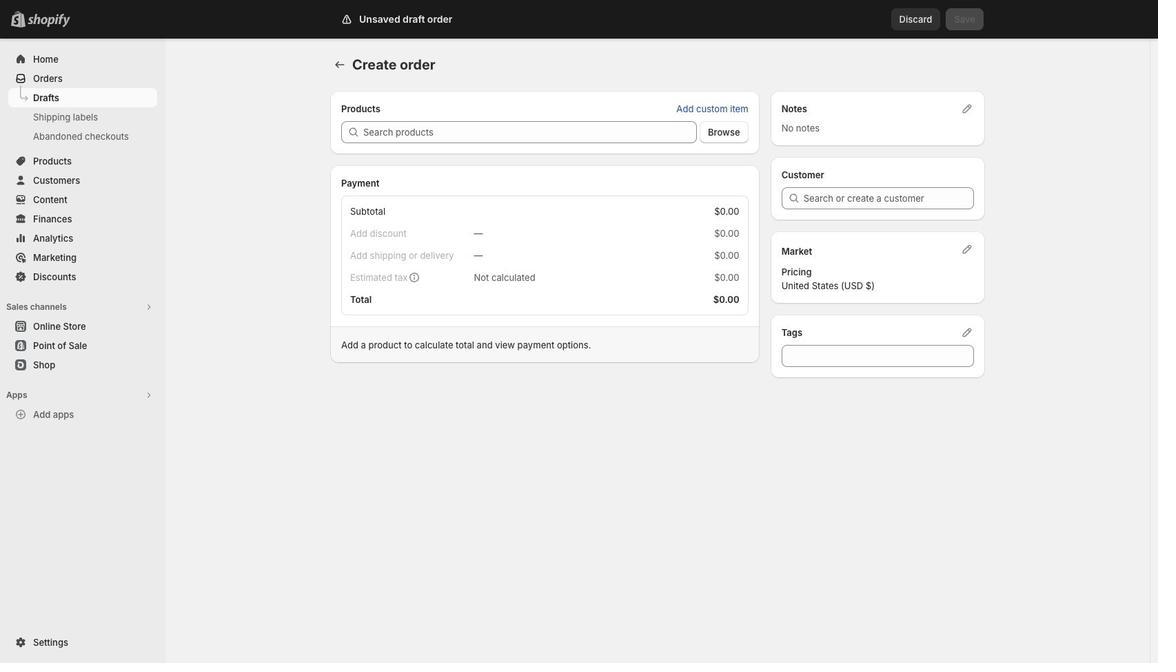 Task type: vqa. For each thing, say whether or not it's contained in the screenshot.
Shopify image
yes



Task type: describe. For each thing, give the bounding box(es) containing it.
Search products text field
[[363, 121, 697, 143]]

shopify image
[[30, 14, 73, 28]]



